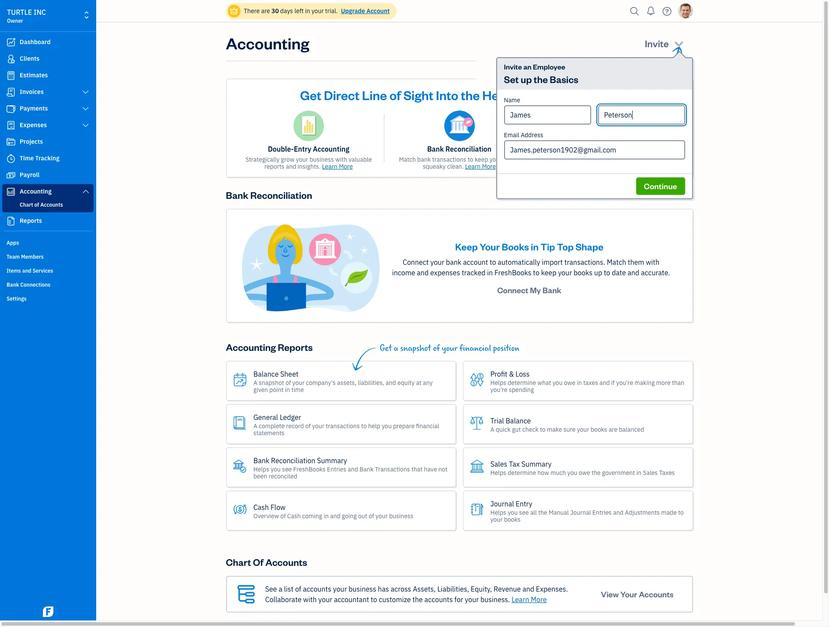 Task type: locate. For each thing, give the bounding box(es) containing it.
a for get
[[394, 344, 398, 354]]

view your accounts
[[601, 590, 674, 600]]

members
[[21, 254, 44, 260]]

1 horizontal spatial match
[[607, 258, 627, 267]]

cash
[[254, 504, 269, 512], [287, 513, 301, 521]]

chevron large down image down payments link
[[82, 122, 90, 129]]

reconciliation
[[446, 145, 492, 154], [250, 189, 312, 201], [271, 457, 316, 465]]

bank reconciliation
[[428, 145, 492, 154], [226, 189, 312, 201]]

determine inside sales tax summary helps determine how much you owe the government in sales taxes
[[508, 469, 537, 477]]

1 vertical spatial connect
[[498, 285, 529, 295]]

books left 'all'
[[504, 516, 521, 524]]

liabilities,
[[358, 379, 385, 387]]

1 horizontal spatial entry
[[516, 500, 533, 509]]

transactions
[[375, 466, 410, 474]]

2 horizontal spatial learn more
[[512, 596, 547, 605]]

1 horizontal spatial invite
[[645, 37, 669, 49]]

Last Name text field
[[598, 105, 686, 125]]

the inside invite an employee set up the basics
[[534, 73, 548, 85]]

chevron large down image
[[82, 89, 90, 96], [82, 105, 90, 112], [82, 122, 90, 129]]

a for see
[[279, 586, 283, 594]]

grow
[[281, 156, 295, 164]]

bank
[[418, 156, 431, 164], [446, 258, 462, 267]]

0 vertical spatial sales
[[491, 460, 508, 469]]

summary for sales tax summary
[[522, 460, 552, 469]]

books down transactions.
[[574, 269, 593, 277]]

0 vertical spatial balance
[[254, 370, 279, 379]]

entry inside journal entry helps you see all the manual journal entries and adjustments made to your books
[[516, 500, 533, 509]]

1 vertical spatial invite
[[504, 62, 522, 71]]

2 horizontal spatial business
[[389, 513, 414, 521]]

in left time
[[285, 386, 290, 394]]

of
[[253, 557, 264, 569]]

out
[[358, 513, 368, 521]]

in right tracked
[[487, 269, 493, 277]]

balance
[[254, 370, 279, 379], [506, 417, 531, 426]]

continue button
[[637, 178, 686, 195]]

connect inside connect your bank account to automatically import transactions. match them with income and expenses tracked in freshbooks to keep your books up to date and accurate.
[[403, 258, 429, 267]]

a left point
[[254, 379, 258, 387]]

freshbooks
[[495, 269, 532, 277], [293, 466, 326, 474]]

0 vertical spatial see
[[282, 466, 292, 474]]

books inside trial balance a quick gut check to make sure your books are balanced
[[591, 426, 608, 434]]

the inside journal entries and chart of accounts create journal entries and edit accounts in the chart of accounts with
[[666, 156, 675, 164]]

main element
[[0, 0, 118, 621]]

0 horizontal spatial connect
[[403, 258, 429, 267]]

match up "date"
[[607, 258, 627, 267]]

0 horizontal spatial cash
[[254, 504, 269, 512]]

helps down profit
[[491, 379, 507, 387]]

helps left 'all'
[[491, 509, 507, 517]]

dashboard
[[20, 38, 51, 46]]

0 vertical spatial determine
[[508, 379, 537, 387]]

invite for invite
[[645, 37, 669, 49]]

0 vertical spatial reconciliation
[[446, 145, 492, 154]]

entries up cash flow overview of cash coming in and going out of your business
[[327, 466, 347, 474]]

a left list
[[279, 586, 283, 594]]

snapshot
[[401, 344, 431, 354], [259, 379, 284, 387]]

0 vertical spatial cash
[[254, 504, 269, 512]]

sight
[[404, 87, 434, 103]]

2 determine from the top
[[508, 469, 537, 477]]

chart of accounts image
[[237, 585, 255, 606]]

helps inside "bank reconciliation summary helps you see freshbooks entries and bank transactions that have not been reconciled"
[[254, 466, 269, 474]]

in inside journal entries and chart of accounts create journal entries and edit accounts in the chart of accounts with
[[659, 156, 664, 164]]

learn right clean.
[[465, 163, 481, 171]]

transactions down the bank reconciliation image
[[433, 156, 467, 164]]

entries inside "bank reconciliation summary helps you see freshbooks entries and bank transactions that have not been reconciled"
[[327, 466, 347, 474]]

more right clean.
[[482, 163, 496, 171]]

connections
[[20, 282, 50, 288]]

the left government at the right bottom
[[592, 469, 601, 477]]

0 vertical spatial financial
[[460, 344, 492, 354]]

services
[[33, 268, 53, 274]]

inc
[[34, 8, 46, 17]]

snapshot up at
[[401, 344, 431, 354]]

keep right clean.
[[475, 156, 489, 164]]

a
[[394, 344, 398, 354], [279, 586, 283, 594]]

chart inside main element
[[20, 202, 33, 208]]

business inside cash flow overview of cash coming in and going out of your business
[[389, 513, 414, 521]]

accounting reports
[[226, 341, 313, 354]]

entries left adjustments
[[593, 509, 612, 517]]

reports up sheet at the left bottom of the page
[[278, 341, 313, 354]]

transactions.
[[565, 258, 606, 267]]

match left squeaky
[[399, 156, 416, 164]]

projects
[[20, 138, 43, 146]]

0 horizontal spatial transactions
[[326, 423, 360, 430]]

sales left tax
[[491, 460, 508, 469]]

accounts for chart of accounts
[[40, 202, 63, 208]]

in inside sales tax summary helps determine how much you owe the government in sales taxes
[[637, 469, 642, 477]]

to right clean.
[[468, 156, 474, 164]]

1 horizontal spatial get
[[380, 344, 392, 354]]

transactions left help
[[326, 423, 360, 430]]

you right what on the bottom right
[[553, 379, 563, 387]]

learn more for bank reconciliation
[[465, 163, 496, 171]]

to inside journal entry helps you see all the manual journal entries and adjustments made to your books
[[679, 509, 684, 517]]

into
[[436, 87, 459, 103]]

accounting inside main element
[[20, 188, 52, 196]]

1 horizontal spatial cash
[[287, 513, 301, 521]]

0 horizontal spatial financial
[[416, 423, 440, 430]]

of
[[390, 87, 401, 103], [524, 87, 535, 103], [634, 145, 640, 154], [565, 163, 571, 171], [34, 202, 39, 208], [433, 344, 440, 354], [286, 379, 291, 387], [306, 423, 311, 430], [281, 513, 286, 521], [369, 513, 374, 521], [295, 586, 301, 594]]

books inside match bank transactions to keep your books squeaky clean.
[[504, 156, 520, 164]]

a up 'equity'
[[394, 344, 398, 354]]

more for bank reconciliation
[[482, 163, 496, 171]]

not
[[439, 466, 448, 474]]

1 horizontal spatial learn
[[465, 163, 481, 171]]

are left "30"
[[261, 7, 270, 15]]

helps down "statements" in the left bottom of the page
[[254, 466, 269, 474]]

more right insights.
[[339, 163, 353, 171]]

entry for double-
[[294, 145, 311, 154]]

0 horizontal spatial get
[[300, 87, 322, 103]]

connect
[[403, 258, 429, 267], [498, 285, 529, 295]]

time tracking link
[[2, 151, 94, 167]]

0 vertical spatial connect
[[403, 258, 429, 267]]

a inside see a list of accounts your business has across assets, liabilities, equity, revenue and expenses. collaborate with your accountant to customize the accounts for your business.
[[279, 586, 283, 594]]

0 vertical spatial invite
[[645, 37, 669, 49]]

to left "date"
[[604, 269, 611, 277]]

team members link
[[2, 250, 94, 263]]

to inside see a list of accounts your business has across assets, liabilities, equity, revenue and expenses. collaborate with your accountant to customize the accounts for your business.
[[371, 596, 377, 605]]

0 horizontal spatial learn more
[[322, 163, 353, 171]]

payment image
[[6, 105, 16, 113]]

expenses.
[[536, 586, 568, 594]]

2 vertical spatial business
[[349, 586, 377, 594]]

invite up set
[[504, 62, 522, 71]]

in left taxes at the bottom right of page
[[577, 379, 582, 387]]

determine down loss
[[508, 379, 537, 387]]

overview
[[254, 513, 279, 521]]

learn more down revenue on the bottom
[[512, 596, 547, 605]]

dashboard image
[[6, 38, 16, 47]]

your for keep your books in tip top shape
[[480, 241, 500, 253]]

0 vertical spatial transactions
[[433, 156, 467, 164]]

1 vertical spatial see
[[520, 509, 529, 517]]

chart of accounts link
[[4, 200, 92, 210]]

2 vertical spatial your
[[621, 590, 638, 600]]

summary inside "bank reconciliation summary helps you see freshbooks entries and bank transactions that have not been reconciled"
[[317, 457, 347, 465]]

0 horizontal spatial entry
[[294, 145, 311, 154]]

1 vertical spatial business
[[389, 513, 414, 521]]

a inside trial balance a quick gut check to make sure your books are balanced
[[491, 426, 495, 434]]

the up continue
[[666, 156, 675, 164]]

helps inside sales tax summary helps determine how much you owe the government in sales taxes
[[491, 469, 507, 477]]

and left the transactions
[[348, 466, 358, 474]]

tip
[[541, 241, 556, 253]]

bank inside match bank transactions to keep your books squeaky clean.
[[418, 156, 431, 164]]

1 chevron large down image from the top
[[82, 89, 90, 96]]

owe inside sales tax summary helps determine how much you owe the government in sales taxes
[[579, 469, 591, 477]]

1 horizontal spatial business
[[349, 586, 377, 594]]

bank up been
[[254, 457, 270, 465]]

reconciliation up reconciled
[[271, 457, 316, 465]]

1 vertical spatial cash
[[287, 513, 301, 521]]

more down expenses.
[[531, 596, 547, 605]]

and left adjustments
[[614, 509, 624, 517]]

helps
[[491, 379, 507, 387], [254, 466, 269, 474], [491, 469, 507, 477], [491, 509, 507, 517]]

keep
[[456, 241, 478, 253]]

helps inside journal entry helps you see all the manual journal entries and adjustments made to your books
[[491, 509, 507, 517]]

0 horizontal spatial match
[[399, 156, 416, 164]]

1 vertical spatial are
[[609, 426, 618, 434]]

0 horizontal spatial more
[[339, 163, 353, 171]]

1 horizontal spatial bank
[[446, 258, 462, 267]]

them
[[628, 258, 645, 267]]

account
[[367, 7, 390, 15]]

payments
[[20, 105, 48, 112]]

0 vertical spatial entry
[[294, 145, 311, 154]]

with inside journal entries and chart of accounts create journal entries and edit accounts in the chart of accounts with
[[599, 163, 611, 171]]

1 horizontal spatial keep
[[542, 269, 557, 277]]

reports down chart of accounts
[[20, 217, 42, 225]]

invite an employee set up the basics
[[504, 62, 579, 85]]

0 horizontal spatial balance
[[254, 370, 279, 379]]

1 vertical spatial your
[[480, 241, 500, 253]]

summary
[[317, 457, 347, 465], [522, 460, 552, 469]]

bank down items
[[7, 282, 19, 288]]

bank up expenses
[[446, 258, 462, 267]]

1 vertical spatial balance
[[506, 417, 531, 426]]

check
[[523, 426, 539, 434]]

your
[[312, 7, 324, 15], [296, 156, 308, 164], [490, 156, 502, 164], [431, 258, 445, 267], [558, 269, 572, 277], [442, 344, 458, 354], [293, 379, 305, 387], [312, 423, 325, 430], [577, 426, 590, 434], [376, 513, 388, 521], [491, 516, 503, 524], [333, 586, 347, 594], [319, 596, 333, 605], [465, 596, 479, 605]]

reconciliation inside "bank reconciliation summary helps you see freshbooks entries and bank transactions that have not been reconciled"
[[271, 457, 316, 465]]

gut
[[512, 426, 521, 434]]

sales
[[491, 460, 508, 469], [643, 469, 658, 477]]

to left help
[[361, 423, 367, 430]]

2 chevron large down image from the top
[[82, 105, 90, 112]]

1 vertical spatial bank reconciliation
[[226, 189, 312, 201]]

0 horizontal spatial your
[[480, 241, 500, 253]]

your inside strategically grow your business with valuable reports and insights.
[[296, 156, 308, 164]]

helps down "quick" in the right of the page
[[491, 469, 507, 477]]

0 horizontal spatial you're
[[491, 386, 508, 394]]

1 vertical spatial match
[[607, 258, 627, 267]]

notifications image
[[644, 2, 658, 20]]

more
[[657, 379, 671, 387]]

strategically grow your business with valuable reports and insights.
[[246, 156, 372, 171]]

accounts for view your accounts
[[639, 590, 674, 600]]

invite left chevrondown "image"
[[645, 37, 669, 49]]

0 horizontal spatial invite
[[504, 62, 522, 71]]

bank reconciliation image
[[444, 111, 475, 141]]

your up first name text field
[[538, 87, 565, 103]]

0 vertical spatial reports
[[20, 217, 42, 225]]

accounts inside main element
[[40, 202, 63, 208]]

books right sure
[[591, 426, 608, 434]]

a for balance sheet
[[254, 379, 258, 387]]

chart image
[[6, 188, 16, 196]]

and left 'equity'
[[386, 379, 396, 387]]

0 horizontal spatial bank
[[418, 156, 431, 164]]

are inside trial balance a quick gut check to make sure your books are balanced
[[609, 426, 618, 434]]

connect for my
[[498, 285, 529, 295]]

and down journal entries and chart of accounts image
[[600, 145, 613, 154]]

accounts inside journal entries and chart of accounts create journal entries and edit accounts in the chart of accounts with
[[633, 156, 658, 164]]

1 vertical spatial financial
[[416, 423, 440, 430]]

more
[[339, 163, 353, 171], [482, 163, 496, 171], [531, 596, 547, 605]]

1 horizontal spatial owe
[[579, 469, 591, 477]]

connect for your
[[403, 258, 429, 267]]

1 horizontal spatial up
[[595, 269, 603, 277]]

determine inside profit & loss helps determine what you owe in taxes and if you're making more than you're spending
[[508, 379, 537, 387]]

2 vertical spatial chevron large down image
[[82, 122, 90, 129]]

learn for reconciliation
[[465, 163, 481, 171]]

1 horizontal spatial more
[[482, 163, 496, 171]]

keep your books in tip top shape
[[456, 241, 604, 253]]

cash left coming
[[287, 513, 301, 521]]

1 horizontal spatial sales
[[643, 469, 658, 477]]

1 horizontal spatial accounts
[[425, 596, 453, 605]]

1 horizontal spatial are
[[609, 426, 618, 434]]

chart down enter an email address text field
[[549, 163, 564, 171]]

chevron large down image inside invoices link
[[82, 89, 90, 96]]

2 horizontal spatial more
[[531, 596, 547, 605]]

1 vertical spatial owe
[[579, 469, 591, 477]]

0 vertical spatial bank reconciliation
[[428, 145, 492, 154]]

the down employee
[[534, 73, 548, 85]]

0 vertical spatial match
[[399, 156, 416, 164]]

payroll link
[[2, 168, 94, 183]]

your for view your accounts
[[621, 590, 638, 600]]

record
[[286, 423, 304, 430]]

reports
[[20, 217, 42, 225], [278, 341, 313, 354]]

are left balanced
[[609, 426, 618, 434]]

at
[[416, 379, 422, 387]]

2 horizontal spatial accounts
[[633, 156, 658, 164]]

report image
[[6, 217, 16, 226]]

1 horizontal spatial balance
[[506, 417, 531, 426]]

invoice image
[[6, 88, 16, 97]]

and up learn more link
[[523, 586, 535, 594]]

that
[[412, 466, 423, 474]]

made
[[662, 509, 677, 517]]

0 horizontal spatial snapshot
[[259, 379, 284, 387]]

1 vertical spatial transactions
[[326, 423, 360, 430]]

0 horizontal spatial bank reconciliation
[[226, 189, 312, 201]]

1 vertical spatial determine
[[508, 469, 537, 477]]

client image
[[6, 55, 16, 63]]

balanced
[[619, 426, 645, 434]]

chevron large down image inside the expenses link
[[82, 122, 90, 129]]

bank inside main element
[[7, 282, 19, 288]]

to right made
[[679, 509, 684, 517]]

1 vertical spatial a
[[279, 586, 283, 594]]

revenue
[[494, 586, 521, 594]]

profit & loss helps determine what you owe in taxes and if you're making more than you're spending
[[491, 370, 685, 394]]

chevron large down image up the expenses link at top
[[82, 105, 90, 112]]

making
[[635, 379, 655, 387]]

1 vertical spatial bank
[[446, 258, 462, 267]]

and
[[600, 145, 613, 154], [609, 156, 619, 164], [286, 163, 296, 171], [22, 268, 31, 274], [417, 269, 429, 277], [628, 269, 640, 277], [386, 379, 396, 387], [600, 379, 610, 387], [348, 466, 358, 474], [614, 509, 624, 517], [330, 513, 341, 521], [523, 586, 535, 594]]

invite inside "dropdown button"
[[645, 37, 669, 49]]

balance inside trial balance a quick gut check to make sure your books are balanced
[[506, 417, 531, 426]]

with right collaborate
[[303, 596, 317, 605]]

and left "if"
[[600, 379, 610, 387]]

accounts right edit at right top
[[633, 156, 658, 164]]

1 horizontal spatial snapshot
[[401, 344, 431, 354]]

1 horizontal spatial connect
[[498, 285, 529, 295]]

chart down accounting link
[[20, 202, 33, 208]]

match bank transactions to keep your books squeaky clean.
[[399, 156, 520, 171]]

you inside sales tax summary helps determine how much you owe the government in sales taxes
[[568, 469, 578, 477]]

clean.
[[448, 163, 464, 171]]

business up accountant
[[349, 586, 377, 594]]

chevron large down image inside payments link
[[82, 105, 90, 112]]

entries inside journal entry helps you see all the manual journal entries and adjustments made to your books
[[593, 509, 612, 517]]

entry for journal
[[516, 500, 533, 509]]

you left 'all'
[[508, 509, 518, 517]]

keep inside connect your bank account to automatically import transactions. match them with income and expenses tracked in freshbooks to keep your books up to date and accurate.
[[542, 269, 557, 277]]

1 vertical spatial accounts
[[303, 586, 332, 594]]

a for trial balance
[[491, 426, 495, 434]]

with inside connect your bank account to automatically import transactions. match them with income and expenses tracked in freshbooks to keep your books up to date and accurate.
[[646, 258, 660, 267]]

1 vertical spatial entry
[[516, 500, 533, 509]]

summary inside sales tax summary helps determine how much you owe the government in sales taxes
[[522, 460, 552, 469]]

1 vertical spatial get
[[380, 344, 392, 354]]

chevrondown image
[[673, 37, 686, 49]]

with up accurate.
[[646, 258, 660, 267]]

invite inside invite an employee set up the basics
[[504, 62, 522, 71]]

journal entries and chart of accounts image
[[595, 111, 626, 141]]

items and services link
[[2, 264, 94, 277]]

0 vertical spatial bank
[[418, 156, 431, 164]]

learn
[[322, 163, 338, 171], [465, 163, 481, 171], [512, 596, 530, 605]]

0 horizontal spatial a
[[279, 586, 283, 594]]

helps for sales tax summary
[[491, 469, 507, 477]]

owe left taxes at the bottom right of page
[[564, 379, 576, 387]]

entry up 'all'
[[516, 500, 533, 509]]

1 vertical spatial keep
[[542, 269, 557, 277]]

accounts for chart of accounts
[[266, 557, 307, 569]]

transactions inside match bank transactions to keep your books squeaky clean.
[[433, 156, 467, 164]]

helps inside profit & loss helps determine what you owe in taxes and if you're making more than you're spending
[[491, 379, 507, 387]]

1 horizontal spatial freshbooks
[[495, 269, 532, 277]]

financial inside the general ledger a complete record of your transactions to help you prepare financial statements
[[416, 423, 440, 430]]

with left the valuable
[[336, 156, 347, 164]]

to left make
[[540, 426, 546, 434]]

shape
[[576, 241, 604, 253]]

a inside balance sheet a snapshot of your company's assets, liabilities, and equity at any given point in time
[[254, 379, 258, 387]]

and inside balance sheet a snapshot of your company's assets, liabilities, and equity at any given point in time
[[386, 379, 396, 387]]

determine down tax
[[508, 469, 537, 477]]

and right items
[[22, 268, 31, 274]]

see a list of accounts your business has across assets, liabilities, equity, revenue and expenses. collaborate with your accountant to customize the accounts for your business.
[[265, 586, 568, 605]]

1 determine from the top
[[508, 379, 537, 387]]

0 vertical spatial accounts
[[633, 156, 658, 164]]

my
[[530, 285, 541, 295]]

accounts right list
[[303, 586, 332, 594]]

0 horizontal spatial owe
[[564, 379, 576, 387]]

than
[[672, 379, 685, 387]]

1 horizontal spatial transactions
[[433, 156, 467, 164]]

learn down revenue on the bottom
[[512, 596, 530, 605]]

in right government at the right bottom
[[637, 469, 642, 477]]

0 vertical spatial snapshot
[[401, 344, 431, 354]]

position
[[494, 344, 520, 354]]

liabilities,
[[438, 586, 469, 594]]

for
[[455, 596, 464, 605]]

1 horizontal spatial a
[[394, 344, 398, 354]]

chevron large down image for expenses
[[82, 122, 90, 129]]

you right much
[[568, 469, 578, 477]]

and left 'going'
[[330, 513, 341, 521]]

more for double-entry accounting
[[339, 163, 353, 171]]

determine for summary
[[508, 469, 537, 477]]

connect inside button
[[498, 285, 529, 295]]

the down assets, in the bottom of the page
[[413, 596, 423, 605]]

snapshot inside balance sheet a snapshot of your company's assets, liabilities, and equity at any given point in time
[[259, 379, 284, 387]]

and inside see a list of accounts your business has across assets, liabilities, equity, revenue and expenses. collaborate with your accountant to customize the accounts for your business.
[[523, 586, 535, 594]]

summary down the general ledger a complete record of your transactions to help you prepare financial statements
[[317, 457, 347, 465]]

0 vertical spatial freshbooks
[[495, 269, 532, 277]]

bank reconciliation down the reports
[[226, 189, 312, 201]]

0 vertical spatial chevron large down image
[[82, 89, 90, 96]]

invite for invite an employee set up the basics
[[504, 62, 522, 71]]

0 horizontal spatial up
[[521, 73, 532, 85]]

learn more right clean.
[[465, 163, 496, 171]]

any
[[423, 379, 433, 387]]

bank connections
[[7, 282, 50, 288]]

2 vertical spatial accounts
[[425, 596, 453, 605]]

0 vertical spatial owe
[[564, 379, 576, 387]]

accounts down assets, in the bottom of the page
[[425, 596, 453, 605]]

business down double-entry accounting
[[310, 156, 334, 164]]

bank left clean.
[[418, 156, 431, 164]]

business right out
[[389, 513, 414, 521]]

given
[[254, 386, 268, 394]]

freshbooks image
[[41, 607, 55, 618]]

balance up given on the bottom left of the page
[[254, 370, 279, 379]]

0 vertical spatial a
[[394, 344, 398, 354]]

1 vertical spatial snapshot
[[259, 379, 284, 387]]

see right been
[[282, 466, 292, 474]]

entries down journal entries and chart of accounts image
[[576, 145, 599, 154]]

keep down import
[[542, 269, 557, 277]]

transactions
[[433, 156, 467, 164], [326, 423, 360, 430]]

learn more for double-entry accounting
[[322, 163, 353, 171]]

1 vertical spatial reports
[[278, 341, 313, 354]]

0 horizontal spatial reports
[[20, 217, 42, 225]]

your
[[538, 87, 565, 103], [480, 241, 500, 253], [621, 590, 638, 600]]

quick
[[496, 426, 511, 434]]

invite
[[645, 37, 669, 49], [504, 62, 522, 71]]

0 horizontal spatial business
[[310, 156, 334, 164]]

learn more right insights.
[[322, 163, 353, 171]]

0 vertical spatial up
[[521, 73, 532, 85]]

connect up income
[[403, 258, 429, 267]]

bank connections link
[[2, 278, 94, 291]]

reports
[[265, 163, 285, 171]]

see inside "bank reconciliation summary helps you see freshbooks entries and bank transactions that have not been reconciled"
[[282, 466, 292, 474]]

a inside the general ledger a complete record of your transactions to help you prepare financial statements
[[254, 423, 258, 430]]

0 horizontal spatial learn
[[322, 163, 338, 171]]

bank reconciliation up match bank transactions to keep your books squeaky clean.
[[428, 145, 492, 154]]

1 vertical spatial freshbooks
[[293, 466, 326, 474]]

search image
[[628, 5, 642, 18]]

accurate.
[[641, 269, 671, 277]]

your up account
[[480, 241, 500, 253]]

chevron large down image up payments link
[[82, 89, 90, 96]]

3 chevron large down image from the top
[[82, 122, 90, 129]]

flow
[[271, 504, 286, 512]]

reconciliation up match bank transactions to keep your books squeaky clean.
[[446, 145, 492, 154]]



Task type: describe. For each thing, give the bounding box(es) containing it.
0 horizontal spatial sales
[[491, 460, 508, 469]]

and inside profit & loss helps determine what you owe in taxes and if you're making more than you're spending
[[600, 379, 610, 387]]

of inside the general ledger a complete record of your transactions to help you prepare financial statements
[[306, 423, 311, 430]]

dashboard link
[[2, 35, 94, 50]]

and left edit at right top
[[609, 156, 619, 164]]

clients link
[[2, 51, 94, 67]]

1 horizontal spatial your
[[538, 87, 565, 103]]

with inside see a list of accounts your business has across assets, liabilities, equity, revenue and expenses. collaborate with your accountant to customize the accounts for your business.
[[303, 596, 317, 605]]

journal entries and chart of accounts create journal entries and edit accounts in the chart of accounts with
[[547, 145, 675, 171]]

1 vertical spatial sales
[[643, 469, 658, 477]]

in inside balance sheet a snapshot of your company's assets, liabilities, and equity at any given point in time
[[285, 386, 290, 394]]

time
[[20, 154, 34, 162]]

invoices
[[20, 88, 44, 96]]

up inside connect your bank account to automatically import transactions. match them with income and expenses tracked in freshbooks to keep your books up to date and accurate.
[[595, 269, 603, 277]]

and inside journal entry helps you see all the manual journal entries and adjustments made to your books
[[614, 509, 624, 517]]

chevron large down image for payments
[[82, 105, 90, 112]]

settings
[[7, 296, 27, 302]]

freshbooks inside "bank reconciliation summary helps you see freshbooks entries and bank transactions that have not been reconciled"
[[293, 466, 326, 474]]

First Name text field
[[504, 105, 591, 125]]

settings link
[[2, 292, 94, 305]]

invoices link
[[2, 84, 94, 100]]

bank left the transactions
[[360, 466, 374, 474]]

of inside see a list of accounts your business has across assets, liabilities, equity, revenue and expenses. collaborate with your accountant to customize the accounts for your business.
[[295, 586, 301, 594]]

accounting link
[[2, 184, 94, 200]]

get for get a snapshot of your financial position
[[380, 344, 392, 354]]

estimate image
[[6, 71, 16, 80]]

get a snapshot of your financial position
[[380, 344, 520, 354]]

to inside match bank transactions to keep your books squeaky clean.
[[468, 156, 474, 164]]

of inside balance sheet a snapshot of your company's assets, liabilities, and equity at any given point in time
[[286, 379, 291, 387]]

and inside cash flow overview of cash coming in and going out of your business
[[330, 513, 341, 521]]

Enter an email address text field
[[504, 140, 686, 160]]

reconciled
[[269, 473, 298, 481]]

connect your bank account to begin matching your bank transactions image
[[240, 224, 381, 313]]

journal right manual
[[571, 509, 591, 517]]

you inside profit & loss helps determine what you owe in taxes and if you're making more than you're spending
[[553, 379, 563, 387]]

estimates link
[[2, 68, 94, 84]]

clients
[[20, 55, 39, 63]]

in left 'tip'
[[531, 241, 539, 253]]

account
[[463, 258, 488, 267]]

your inside cash flow overview of cash coming in and going out of your business
[[376, 513, 388, 521]]

email
[[504, 131, 520, 139]]

chevron large down image for invoices
[[82, 89, 90, 96]]

0 horizontal spatial accounts
[[303, 586, 332, 594]]

and inside main element
[[22, 268, 31, 274]]

the right into
[[461, 87, 480, 103]]

business
[[567, 87, 619, 103]]

business.
[[481, 596, 510, 605]]

days
[[280, 7, 293, 15]]

balance inside balance sheet a snapshot of your company's assets, liabilities, and equity at any given point in time
[[254, 370, 279, 379]]

1 horizontal spatial bank reconciliation
[[428, 145, 492, 154]]

equity,
[[471, 586, 492, 594]]

expenses
[[20, 121, 47, 129]]

owner
[[7, 18, 23, 24]]

and inside strategically grow your business with valuable reports and insights.
[[286, 163, 296, 171]]

the inside see a list of accounts your business has across assets, liabilities, equity, revenue and expenses. collaborate with your accountant to customize the accounts for your business.
[[413, 596, 423, 605]]

an
[[524, 62, 532, 71]]

your inside balance sheet a snapshot of your company's assets, liabilities, and equity at any given point in time
[[293, 379, 305, 387]]

journal down tax
[[491, 500, 514, 509]]

of inside main element
[[34, 202, 39, 208]]

close image
[[677, 85, 687, 95]]

journal up create
[[549, 145, 574, 154]]

insights.
[[298, 163, 321, 171]]

make
[[547, 426, 563, 434]]

get for get direct line of sight into the health of your business
[[300, 87, 322, 103]]

view
[[601, 590, 619, 600]]

loss
[[516, 370, 530, 379]]

see
[[265, 586, 277, 594]]

reports inside main element
[[20, 217, 42, 225]]

your inside the general ledger a complete record of your transactions to help you prepare financial statements
[[312, 423, 325, 430]]

across
[[391, 586, 412, 594]]

chevron large down image
[[82, 188, 90, 195]]

see inside journal entry helps you see all the manual journal entries and adjustments made to your books
[[520, 509, 529, 517]]

team
[[7, 254, 20, 260]]

to up the my
[[534, 269, 540, 277]]

journal entry helps you see all the manual journal entries and adjustments made to your books
[[491, 500, 684, 524]]

books inside connect your bank account to automatically import transactions. match them with income and expenses tracked in freshbooks to keep your books up to date and accurate.
[[574, 269, 593, 277]]

30
[[272, 7, 279, 15]]

turtle inc owner
[[7, 8, 46, 24]]

edit
[[621, 156, 631, 164]]

match inside connect your bank account to automatically import transactions. match them with income and expenses tracked in freshbooks to keep your books up to date and accurate.
[[607, 258, 627, 267]]

balance sheet a snapshot of your company's assets, liabilities, and equity at any given point in time
[[254, 370, 433, 394]]

top
[[557, 241, 574, 253]]

time tracking
[[20, 154, 60, 162]]

and inside "bank reconciliation summary helps you see freshbooks entries and bank transactions that have not been reconciled"
[[348, 466, 358, 474]]

business inside strategically grow your business with valuable reports and insights.
[[310, 156, 334, 164]]

create
[[547, 156, 565, 164]]

there are 30 days left in your trial. upgrade account
[[244, 7, 390, 15]]

2 horizontal spatial learn
[[512, 596, 530, 605]]

tax
[[509, 460, 520, 469]]

connect your bank account to automatically import transactions. match them with income and expenses tracked in freshbooks to keep your books up to date and accurate.
[[392, 258, 671, 277]]

taxes
[[660, 469, 675, 477]]

books
[[502, 241, 529, 253]]

general ledger a complete record of your transactions to help you prepare financial statements
[[254, 413, 440, 437]]

transactions inside the general ledger a complete record of your transactions to help you prepare financial statements
[[326, 423, 360, 430]]

trial.
[[325, 7, 338, 15]]

with inside strategically grow your business with valuable reports and insights.
[[336, 156, 347, 164]]

chart left of
[[226, 557, 251, 569]]

name
[[504, 96, 521, 104]]

help
[[369, 423, 381, 430]]

to inside the general ledger a complete record of your transactions to help you prepare financial statements
[[361, 423, 367, 430]]

how
[[538, 469, 550, 477]]

determine for loss
[[508, 379, 537, 387]]

you inside journal entry helps you see all the manual journal entries and adjustments made to your books
[[508, 509, 518, 517]]

team members
[[7, 254, 44, 260]]

time
[[292, 386, 304, 394]]

chart up edit at right top
[[614, 145, 632, 154]]

upgrade account link
[[339, 7, 390, 15]]

bank down the strategically at left
[[226, 189, 249, 201]]

owe inside profit & loss helps determine what you owe in taxes and if you're making more than you're spending
[[564, 379, 576, 387]]

journal right create
[[566, 156, 587, 164]]

have
[[424, 466, 437, 474]]

if
[[612, 379, 615, 387]]

1 horizontal spatial you're
[[617, 379, 634, 387]]

up inside invite an employee set up the basics
[[521, 73, 532, 85]]

get direct line of sight into the health of your business
[[300, 87, 619, 103]]

expense image
[[6, 121, 16, 130]]

manual
[[549, 509, 569, 517]]

project image
[[6, 138, 16, 147]]

the inside sales tax summary helps determine how much you owe the government in sales taxes
[[592, 469, 601, 477]]

general
[[254, 413, 278, 422]]

a for general ledger
[[254, 423, 258, 430]]

and right income
[[417, 269, 429, 277]]

set
[[504, 73, 519, 85]]

there
[[244, 7, 260, 15]]

bank inside button
[[543, 285, 562, 295]]

money image
[[6, 171, 16, 180]]

learn for entry
[[322, 163, 338, 171]]

adjustments
[[625, 509, 660, 517]]

timer image
[[6, 154, 16, 163]]

bank inside connect your bank account to automatically import transactions. match them with income and expenses tracked in freshbooks to keep your books up to date and accurate.
[[446, 258, 462, 267]]

prepare
[[393, 423, 415, 430]]

in inside profit & loss helps determine what you owe in taxes and if you're making more than you're spending
[[577, 379, 582, 387]]

items
[[7, 268, 21, 274]]

statements
[[254, 430, 285, 437]]

much
[[551, 469, 566, 477]]

go to help image
[[661, 5, 675, 18]]

freshbooks inside connect your bank account to automatically import transactions. match them with income and expenses tracked in freshbooks to keep your books up to date and accurate.
[[495, 269, 532, 277]]

turtle
[[7, 8, 32, 17]]

and down them on the right top of page
[[628, 269, 640, 277]]

equity
[[398, 379, 415, 387]]

your inside trial balance a quick gut check to make sure your books are balanced
[[577, 426, 590, 434]]

learn more link
[[512, 596, 547, 605]]

summary for bank reconciliation summary
[[317, 457, 347, 465]]

expenses
[[431, 269, 460, 277]]

helps for bank reconciliation summary
[[254, 466, 269, 474]]

in right left
[[305, 7, 310, 15]]

you inside "bank reconciliation summary helps you see freshbooks entries and bank transactions that have not been reconciled"
[[271, 466, 281, 474]]

health
[[483, 87, 521, 103]]

double-entry accounting image
[[294, 111, 324, 141]]

1 vertical spatial reconciliation
[[250, 189, 312, 201]]

books inside journal entry helps you see all the manual journal entries and adjustments made to your books
[[504, 516, 521, 524]]

helps for profit & loss
[[491, 379, 507, 387]]

bank up squeaky
[[428, 145, 444, 154]]

your inside match bank transactions to keep your books squeaky clean.
[[490, 156, 502, 164]]

business inside see a list of accounts your business has across assets, liabilities, equity, revenue and expenses. collaborate with your accountant to customize the accounts for your business.
[[349, 586, 377, 594]]

your inside journal entry helps you see all the manual journal entries and adjustments made to your books
[[491, 516, 503, 524]]

what
[[538, 379, 552, 387]]

match inside match bank transactions to keep your books squeaky clean.
[[399, 156, 416, 164]]

crown image
[[230, 6, 239, 16]]

invite button
[[637, 33, 693, 54]]

list
[[284, 586, 294, 594]]

complete
[[259, 423, 285, 430]]

continue
[[644, 181, 678, 191]]

to inside trial balance a quick gut check to make sure your books are balanced
[[540, 426, 546, 434]]

entries left edit at right top
[[588, 156, 608, 164]]

the inside journal entry helps you see all the manual journal entries and adjustments made to your books
[[539, 509, 548, 517]]

view your accounts link
[[594, 586, 682, 604]]

to right account
[[490, 258, 496, 267]]

trial balance a quick gut check to make sure your books are balanced
[[491, 417, 645, 434]]

0 vertical spatial are
[[261, 7, 270, 15]]

in inside cash flow overview of cash coming in and going out of your business
[[324, 513, 329, 521]]

you inside the general ledger a complete record of your transactions to help you prepare financial statements
[[382, 423, 392, 430]]

valuable
[[349, 156, 372, 164]]

date
[[612, 269, 626, 277]]

projects link
[[2, 134, 94, 150]]

in inside connect your bank account to automatically import transactions. match them with income and expenses tracked in freshbooks to keep your books up to date and accurate.
[[487, 269, 493, 277]]

keep inside match bank transactions to keep your books squeaky clean.
[[475, 156, 489, 164]]



Task type: vqa. For each thing, say whether or not it's contained in the screenshot.
All Clients search field
no



